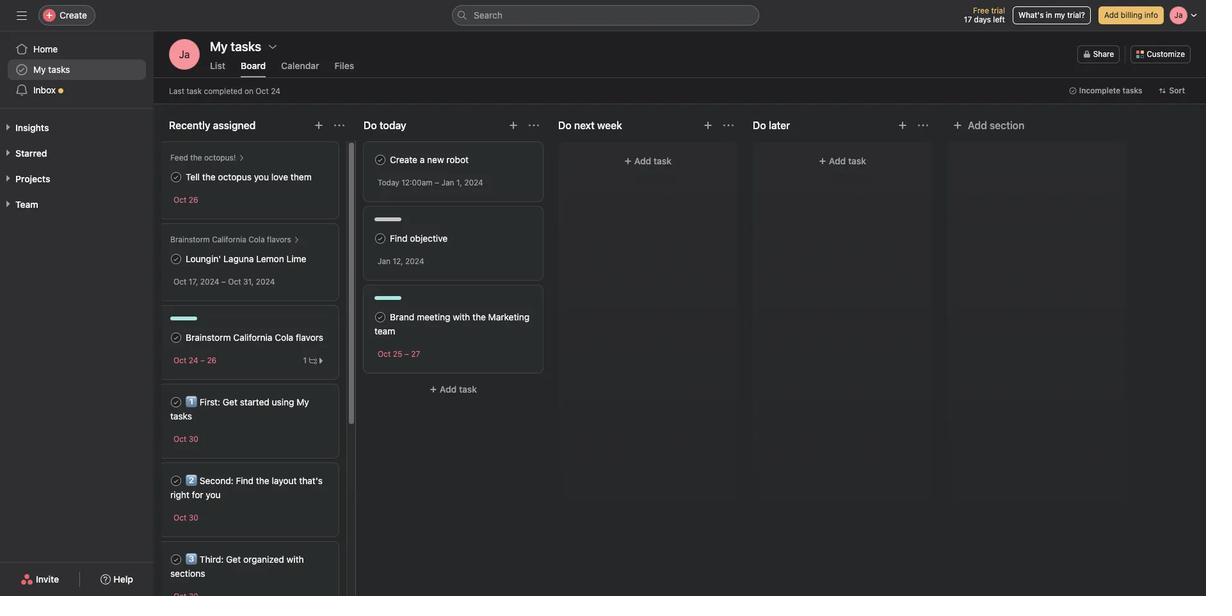 Task type: vqa. For each thing, say whether or not it's contained in the screenshot.
the topmost "3"
no



Task type: locate. For each thing, give the bounding box(es) containing it.
1 completed image from the top
[[168, 252, 184, 267]]

california
[[212, 235, 246, 245], [233, 332, 272, 343]]

1 horizontal spatial jan
[[441, 178, 454, 188]]

– for today 12:00am – jan 1, 2024
[[435, 178, 439, 188]]

1 horizontal spatial create
[[390, 154, 417, 165]]

24
[[271, 86, 280, 96], [189, 356, 198, 366]]

0 horizontal spatial add task image
[[508, 120, 519, 131]]

1 30 from the top
[[189, 435, 198, 444]]

2 completed image from the top
[[168, 330, 184, 346]]

1 more section actions image from the left
[[334, 120, 344, 131]]

26 up first:
[[207, 356, 217, 366]]

completed image left tell
[[168, 170, 184, 185]]

24 up 1️⃣
[[189, 356, 198, 366]]

find inside 2️⃣ second: find the layout that's right for you
[[236, 476, 254, 487]]

get right "third:"
[[226, 554, 241, 565]]

search list box
[[452, 5, 759, 26]]

add task button for do later
[[761, 150, 925, 173]]

0 vertical spatial flavors
[[267, 235, 291, 245]]

1 vertical spatial my
[[297, 397, 309, 408]]

1 add task image from the left
[[508, 120, 519, 131]]

add task image left more section actions image
[[898, 120, 908, 131]]

tasks down 1️⃣
[[170, 411, 192, 422]]

0 vertical spatial california
[[212, 235, 246, 245]]

tasks for incomplete tasks
[[1123, 86, 1143, 95]]

oct 30 down 1️⃣
[[174, 435, 198, 444]]

1 vertical spatial you
[[206, 490, 221, 501]]

tasks inside dropdown button
[[1123, 86, 1143, 95]]

1 horizontal spatial my
[[297, 397, 309, 408]]

– right 12:00am
[[435, 178, 439, 188]]

with inside brand meeting with the marketing team
[[453, 312, 470, 323]]

free trial 17 days left
[[964, 6, 1005, 24]]

completed
[[204, 86, 242, 96]]

do later
[[753, 120, 790, 131]]

my
[[1055, 10, 1065, 20]]

tasks for my tasks
[[48, 64, 70, 75]]

get inside 1️⃣ first: get started using my tasks
[[223, 397, 238, 408]]

add task image left do later
[[703, 120, 713, 131]]

completed checkbox up right
[[168, 474, 184, 489]]

sort
[[1169, 86, 1185, 95]]

get
[[223, 397, 238, 408], [226, 554, 241, 565]]

completed checkbox left 1️⃣
[[168, 395, 184, 410]]

0 vertical spatial create
[[60, 10, 87, 20]]

30 for tasks
[[189, 435, 198, 444]]

search button
[[452, 5, 759, 26]]

completed image left the 3️⃣
[[168, 553, 184, 568]]

2024 right the 31,
[[256, 277, 275, 287]]

–
[[435, 178, 439, 188], [221, 277, 226, 287], [405, 350, 409, 359], [200, 356, 205, 366]]

add task for do next week
[[634, 156, 672, 166]]

1 vertical spatial find
[[236, 476, 254, 487]]

tasks inside 1️⃣ first: get started using my tasks
[[170, 411, 192, 422]]

completed image for loungin' laguna lemon lime
[[168, 252, 184, 267]]

do next week
[[558, 120, 622, 131]]

completed image for create a new robot
[[373, 152, 388, 168]]

27
[[411, 350, 420, 359]]

1 vertical spatial flavors
[[296, 332, 323, 343]]

last task completed on oct 24
[[169, 86, 280, 96]]

0 vertical spatial get
[[223, 397, 238, 408]]

1 oct 30 from the top
[[174, 435, 198, 444]]

customize
[[1147, 49, 1185, 59]]

0 vertical spatial with
[[453, 312, 470, 323]]

0 vertical spatial tasks
[[48, 64, 70, 75]]

1 horizontal spatial cola
[[275, 332, 293, 343]]

completed checkbox left loungin'
[[168, 252, 184, 267]]

1 oct 30 button from the top
[[174, 435, 198, 444]]

oct 30 button
[[174, 435, 198, 444], [174, 514, 198, 523]]

oct 30
[[174, 435, 198, 444], [174, 514, 198, 523]]

1 horizontal spatial add task image
[[703, 120, 713, 131]]

completed image up oct 24 – 26
[[168, 330, 184, 346]]

today
[[378, 178, 399, 188]]

30
[[189, 435, 198, 444], [189, 514, 198, 523]]

find right second:
[[236, 476, 254, 487]]

completed image up 'team'
[[373, 310, 388, 325]]

17
[[964, 15, 972, 24]]

add task image
[[314, 120, 324, 131], [703, 120, 713, 131]]

completed image for 1️⃣ first: get started using my tasks
[[168, 395, 184, 410]]

– up first:
[[200, 356, 205, 366]]

find
[[390, 233, 408, 244], [236, 476, 254, 487]]

add task image left do
[[508, 120, 519, 131]]

2 add task image from the left
[[898, 120, 908, 131]]

brand meeting with the marketing team
[[375, 312, 530, 337]]

add task image for do today
[[508, 120, 519, 131]]

flavors
[[267, 235, 291, 245], [296, 332, 323, 343]]

1 horizontal spatial add task
[[634, 156, 672, 166]]

oct down tell
[[174, 195, 187, 205]]

tasks
[[48, 64, 70, 75], [1123, 86, 1143, 95], [170, 411, 192, 422]]

tasks inside global element
[[48, 64, 70, 75]]

add task
[[634, 156, 672, 166], [829, 156, 866, 166], [440, 384, 477, 395]]

with right meeting
[[453, 312, 470, 323]]

calendar link
[[281, 60, 319, 77]]

add inside add billing info button
[[1104, 10, 1119, 20]]

completed image up today
[[373, 152, 388, 168]]

1 horizontal spatial add task image
[[898, 120, 908, 131]]

oct 30 button down right
[[174, 514, 198, 523]]

2 horizontal spatial tasks
[[1123, 86, 1143, 95]]

30 down 1️⃣
[[189, 435, 198, 444]]

0 vertical spatial jan
[[441, 178, 454, 188]]

create left 'a'
[[390, 154, 417, 165]]

0 horizontal spatial you
[[206, 490, 221, 501]]

30 down for
[[189, 514, 198, 523]]

next week
[[574, 120, 622, 131]]

1 horizontal spatial find
[[390, 233, 408, 244]]

jan left 1,
[[441, 178, 454, 188]]

california down the 31,
[[233, 332, 272, 343]]

oct 30 button for right
[[174, 514, 198, 523]]

1 vertical spatial jan
[[378, 257, 391, 266]]

brainstorm
[[170, 235, 210, 245], [186, 332, 231, 343]]

completed image left 1️⃣
[[168, 395, 184, 410]]

show options image
[[268, 42, 278, 52]]

1 horizontal spatial add task button
[[566, 150, 730, 173]]

– left the 31,
[[221, 277, 226, 287]]

0 horizontal spatial find
[[236, 476, 254, 487]]

my up inbox
[[33, 64, 46, 75]]

0 vertical spatial brainstorm
[[170, 235, 210, 245]]

1 vertical spatial 30
[[189, 514, 198, 523]]

jan left the 12,
[[378, 257, 391, 266]]

completed checkbox up 'team'
[[373, 310, 388, 325]]

oct 24 – 26
[[174, 356, 217, 366]]

1 vertical spatial completed checkbox
[[168, 474, 184, 489]]

brainstorm up loungin'
[[170, 235, 210, 245]]

0 horizontal spatial tasks
[[48, 64, 70, 75]]

find objective
[[390, 233, 448, 244]]

in
[[1046, 10, 1052, 20]]

add task image
[[508, 120, 519, 131], [898, 120, 908, 131]]

2 oct 30 button from the top
[[174, 514, 198, 523]]

brainstorm california cola flavors up laguna
[[170, 235, 291, 245]]

completed image for 3️⃣ third: get organized with sections
[[168, 553, 184, 568]]

0 vertical spatial 24
[[271, 86, 280, 96]]

1 horizontal spatial flavors
[[296, 332, 323, 343]]

new
[[427, 154, 444, 165]]

starred
[[15, 148, 47, 159]]

completed checkbox up the jan 12, 2024
[[373, 231, 388, 247]]

lemon
[[256, 254, 284, 264]]

create
[[60, 10, 87, 20], [390, 154, 417, 165]]

add task button for do next week
[[566, 150, 730, 173]]

meeting
[[417, 312, 450, 323]]

0 horizontal spatial with
[[287, 554, 304, 565]]

brainstorm up oct 24 – 26
[[186, 332, 231, 343]]

completed checkbox for 2️⃣ second: find the layout that's right for you
[[168, 474, 184, 489]]

tasks right incomplete
[[1123, 86, 1143, 95]]

completed image
[[373, 152, 388, 168], [168, 170, 184, 185], [373, 231, 388, 247], [373, 310, 388, 325], [168, 474, 184, 489]]

1 horizontal spatial 26
[[207, 356, 217, 366]]

1 vertical spatial with
[[287, 554, 304, 565]]

0 horizontal spatial my
[[33, 64, 46, 75]]

0 vertical spatial 30
[[189, 435, 198, 444]]

create for create a new robot
[[390, 154, 417, 165]]

0 vertical spatial you
[[254, 172, 269, 182]]

0 horizontal spatial add task image
[[314, 120, 324, 131]]

1 add task image from the left
[[314, 120, 324, 131]]

0 vertical spatial 26
[[189, 195, 198, 205]]

insights button
[[0, 122, 49, 134]]

1 vertical spatial oct 30 button
[[174, 514, 198, 523]]

add task image down calendar link
[[314, 120, 324, 131]]

with right organized
[[287, 554, 304, 565]]

2 more section actions image from the left
[[529, 120, 539, 131]]

create button
[[38, 5, 95, 26]]

– for oct 24 – 26
[[200, 356, 205, 366]]

oct left 17,
[[174, 277, 187, 287]]

oct down 1️⃣
[[174, 435, 187, 444]]

feed the octopus!
[[170, 153, 236, 163]]

3 completed image from the top
[[168, 395, 184, 410]]

1 horizontal spatial more section actions image
[[529, 120, 539, 131]]

completed checkbox up oct 24 – 26
[[168, 330, 184, 346]]

a
[[420, 154, 425, 165]]

0 vertical spatial cola
[[249, 235, 265, 245]]

completed image left loungin'
[[168, 252, 184, 267]]

oct right on
[[256, 86, 269, 96]]

ja button
[[169, 39, 200, 70]]

completed image for brainstorm california cola flavors
[[168, 330, 184, 346]]

completed checkbox left the 3️⃣
[[168, 553, 184, 568]]

the left marketing
[[473, 312, 486, 323]]

with inside 3️⃣ third: get organized with sections
[[287, 554, 304, 565]]

my right using
[[297, 397, 309, 408]]

completed checkbox for find objective
[[373, 231, 388, 247]]

get right first:
[[223, 397, 238, 408]]

you down second:
[[206, 490, 221, 501]]

my tasks link
[[8, 60, 146, 80]]

0 horizontal spatial add task button
[[364, 378, 543, 401]]

1 vertical spatial oct 30
[[174, 514, 198, 523]]

find up the 12,
[[390, 233, 408, 244]]

0 horizontal spatial 24
[[189, 356, 198, 366]]

3 more section actions image from the left
[[724, 120, 734, 131]]

completed image
[[168, 252, 184, 267], [168, 330, 184, 346], [168, 395, 184, 410], [168, 553, 184, 568]]

more section actions image for do next week
[[724, 120, 734, 131]]

0 vertical spatial find
[[390, 233, 408, 244]]

jan 12, 2024 button
[[378, 257, 424, 266]]

completed checkbox for brand meeting with the marketing team
[[373, 310, 388, 325]]

you
[[254, 172, 269, 182], [206, 490, 221, 501]]

do
[[558, 120, 572, 131]]

completed checkbox up today
[[373, 152, 388, 168]]

Completed checkbox
[[168, 170, 184, 185], [168, 474, 184, 489]]

team button
[[0, 198, 38, 211]]

more section actions image left do today
[[334, 120, 344, 131]]

2024 right the 12,
[[405, 257, 424, 266]]

0 vertical spatial my
[[33, 64, 46, 75]]

oct 30 down right
[[174, 514, 198, 523]]

layout
[[272, 476, 297, 487]]

1 vertical spatial create
[[390, 154, 417, 165]]

completed checkbox for create a new robot
[[373, 152, 388, 168]]

oct 30 for right
[[174, 514, 198, 523]]

2 horizontal spatial more section actions image
[[724, 120, 734, 131]]

1 horizontal spatial 24
[[271, 86, 280, 96]]

add task image for recently assigned
[[314, 120, 324, 131]]

started
[[240, 397, 269, 408]]

completed image up right
[[168, 474, 184, 489]]

more section actions image left do later
[[724, 120, 734, 131]]

create a new robot
[[390, 154, 469, 165]]

1 horizontal spatial with
[[453, 312, 470, 323]]

2 horizontal spatial add task
[[829, 156, 866, 166]]

oct 30 for tasks
[[174, 435, 198, 444]]

last
[[169, 86, 184, 96]]

completed image up the jan 12, 2024
[[373, 231, 388, 247]]

brainstorm california cola flavors up 1
[[186, 332, 323, 343]]

– left 27
[[405, 350, 409, 359]]

24 right on
[[271, 86, 280, 96]]

oct 26
[[174, 195, 198, 205]]

my tasks
[[33, 64, 70, 75]]

flavors up 1
[[296, 332, 323, 343]]

completed checkbox left tell
[[168, 170, 184, 185]]

my tasks
[[210, 39, 261, 54]]

create for create
[[60, 10, 87, 20]]

help button
[[92, 569, 141, 592]]

home
[[33, 44, 58, 54]]

feed
[[170, 153, 188, 163]]

0 horizontal spatial more section actions image
[[334, 120, 344, 131]]

you left love
[[254, 172, 269, 182]]

completed image for find objective
[[373, 231, 388, 247]]

3️⃣
[[186, 554, 197, 565]]

0 horizontal spatial cola
[[249, 235, 265, 245]]

2 vertical spatial tasks
[[170, 411, 192, 422]]

0 vertical spatial oct 30 button
[[174, 435, 198, 444]]

oct down right
[[174, 514, 187, 523]]

Completed checkbox
[[373, 152, 388, 168], [373, 231, 388, 247], [168, 252, 184, 267], [373, 310, 388, 325], [168, 330, 184, 346], [168, 395, 184, 410], [168, 553, 184, 568]]

you inside 2️⃣ second: find the layout that's right for you
[[206, 490, 221, 501]]

4 completed image from the top
[[168, 553, 184, 568]]

2 30 from the top
[[189, 514, 198, 523]]

0 horizontal spatial create
[[60, 10, 87, 20]]

1 horizontal spatial tasks
[[170, 411, 192, 422]]

the inside brand meeting with the marketing team
[[473, 312, 486, 323]]

third:
[[200, 554, 224, 565]]

the left layout
[[256, 476, 269, 487]]

oct 26 button
[[174, 195, 198, 205]]

1 horizontal spatial you
[[254, 172, 269, 182]]

26 down tell
[[189, 195, 198, 205]]

california up laguna
[[212, 235, 246, 245]]

create inside create dropdown button
[[60, 10, 87, 20]]

info
[[1145, 10, 1158, 20]]

more section actions image
[[334, 120, 344, 131], [529, 120, 539, 131], [724, 120, 734, 131]]

0 vertical spatial oct 30
[[174, 435, 198, 444]]

more section actions image left do
[[529, 120, 539, 131]]

oct 30 button down 1️⃣
[[174, 435, 198, 444]]

1 completed checkbox from the top
[[168, 170, 184, 185]]

with
[[453, 312, 470, 323], [287, 554, 304, 565]]

0 vertical spatial completed checkbox
[[168, 170, 184, 185]]

12:00am
[[402, 178, 433, 188]]

cola
[[249, 235, 265, 245], [275, 332, 293, 343]]

flavors up lemon
[[267, 235, 291, 245]]

create up home link
[[60, 10, 87, 20]]

more section actions image
[[918, 120, 928, 131]]

2 add task image from the left
[[703, 120, 713, 131]]

tasks down home
[[48, 64, 70, 75]]

2 horizontal spatial add task button
[[761, 150, 925, 173]]

left
[[993, 15, 1005, 24]]

1 vertical spatial cola
[[275, 332, 293, 343]]

1 vertical spatial get
[[226, 554, 241, 565]]

add
[[1104, 10, 1119, 20], [968, 120, 987, 131], [634, 156, 651, 166], [829, 156, 846, 166], [440, 384, 457, 395]]

2 completed checkbox from the top
[[168, 474, 184, 489]]

1 vertical spatial tasks
[[1123, 86, 1143, 95]]

trial
[[991, 6, 1005, 15]]

add inside add section button
[[968, 120, 987, 131]]

2 oct 30 from the top
[[174, 514, 198, 523]]

that's
[[299, 476, 323, 487]]

more section actions image for recently assigned
[[334, 120, 344, 131]]

projects
[[15, 174, 50, 184]]

get inside 3️⃣ third: get organized with sections
[[226, 554, 241, 565]]



Task type: describe. For each thing, give the bounding box(es) containing it.
0 horizontal spatial jan
[[378, 257, 391, 266]]

2️⃣ second: find the layout that's right for you
[[170, 476, 323, 501]]

get for organized
[[226, 554, 241, 565]]

inbox link
[[8, 80, 146, 101]]

0 vertical spatial brainstorm california cola flavors
[[170, 235, 291, 245]]

31,
[[243, 277, 254, 287]]

starred button
[[0, 147, 47, 160]]

completed checkbox for brainstorm california cola flavors
[[168, 330, 184, 346]]

my inside global element
[[33, 64, 46, 75]]

search
[[474, 10, 503, 20]]

jan 12, 2024
[[378, 257, 424, 266]]

brand
[[390, 312, 414, 323]]

global element
[[0, 31, 154, 108]]

– for oct 25 – 27
[[405, 350, 409, 359]]

add task for do later
[[829, 156, 866, 166]]

list
[[210, 60, 225, 71]]

octopus!
[[204, 153, 236, 163]]

organized
[[243, 554, 284, 565]]

oct left 25
[[378, 350, 391, 359]]

second:
[[200, 476, 234, 487]]

1️⃣ first: get started using my tasks
[[170, 397, 309, 422]]

0 horizontal spatial 26
[[189, 195, 198, 205]]

add section
[[968, 120, 1025, 131]]

completed checkbox for 3️⃣ third: get organized with sections
[[168, 553, 184, 568]]

today 12:00am – jan 1, 2024
[[378, 178, 483, 188]]

2️⃣
[[186, 476, 197, 487]]

love
[[271, 172, 288, 182]]

marketing
[[488, 312, 530, 323]]

share button
[[1077, 45, 1120, 63]]

insights
[[15, 122, 49, 133]]

completed checkbox for loungin' laguna lemon lime
[[168, 252, 184, 267]]

sort button
[[1153, 82, 1191, 100]]

board link
[[241, 60, 266, 77]]

help
[[113, 574, 133, 585]]

0 horizontal spatial add task
[[440, 384, 477, 395]]

completed image for tell the octopus you love them
[[168, 170, 184, 185]]

free
[[973, 6, 989, 15]]

25
[[393, 350, 402, 359]]

oct left the 31,
[[228, 277, 241, 287]]

team
[[15, 199, 38, 210]]

them
[[291, 172, 312, 182]]

invite
[[36, 574, 59, 585]]

the inside 2️⃣ second: find the layout that's right for you
[[256, 476, 269, 487]]

what's
[[1019, 10, 1044, 20]]

completed checkbox for tell the octopus you love them
[[168, 170, 184, 185]]

lime
[[287, 254, 306, 264]]

completed image for 2️⃣ second: find the layout that's right for you
[[168, 474, 184, 489]]

1 vertical spatial 24
[[189, 356, 198, 366]]

do today
[[364, 120, 406, 131]]

1 vertical spatial brainstorm california cola flavors
[[186, 332, 323, 343]]

customize button
[[1131, 45, 1191, 63]]

completed checkbox for 1️⃣ first: get started using my tasks
[[168, 395, 184, 410]]

1 vertical spatial brainstorm
[[186, 332, 231, 343]]

incomplete
[[1079, 86, 1121, 95]]

recently assigned
[[169, 120, 256, 131]]

octopus
[[218, 172, 252, 182]]

what's in my trial?
[[1019, 10, 1085, 20]]

for
[[192, 490, 203, 501]]

files link
[[335, 60, 354, 77]]

hide sidebar image
[[17, 10, 27, 20]]

3️⃣ third: get organized with sections
[[170, 554, 304, 579]]

section
[[990, 120, 1025, 131]]

loungin'
[[186, 254, 221, 264]]

billing
[[1121, 10, 1143, 20]]

1️⃣
[[186, 397, 197, 408]]

using
[[272, 397, 294, 408]]

on
[[245, 86, 254, 96]]

1 vertical spatial 26
[[207, 356, 217, 366]]

incomplete tasks
[[1079, 86, 1143, 95]]

inbox
[[33, 85, 56, 95]]

files
[[335, 60, 354, 71]]

team
[[375, 326, 395, 337]]

calendar
[[281, 60, 319, 71]]

ja
[[179, 49, 190, 60]]

oct 25 – 27
[[378, 350, 420, 359]]

oct 30 button for tasks
[[174, 435, 198, 444]]

2024 right 17,
[[200, 277, 219, 287]]

sections
[[170, 569, 205, 579]]

home link
[[8, 39, 146, 60]]

add task image for do later
[[898, 120, 908, 131]]

add task image for do next week
[[703, 120, 713, 131]]

the right feed
[[190, 153, 202, 163]]

completed image for brand meeting with the marketing team
[[373, 310, 388, 325]]

robot
[[447, 154, 469, 165]]

30 for right
[[189, 514, 198, 523]]

add section button
[[948, 114, 1030, 137]]

right
[[170, 490, 189, 501]]

tell the octopus you love them
[[186, 172, 312, 182]]

first:
[[200, 397, 220, 408]]

invite button
[[12, 569, 67, 592]]

1 button
[[300, 354, 328, 367]]

1 vertical spatial california
[[233, 332, 272, 343]]

the right tell
[[202, 172, 216, 182]]

more section actions image for do today
[[529, 120, 539, 131]]

1,
[[456, 178, 462, 188]]

oct up 1️⃣
[[174, 356, 187, 366]]

share
[[1093, 49, 1114, 59]]

add billing info button
[[1099, 6, 1164, 24]]

board
[[241, 60, 266, 71]]

get for started
[[223, 397, 238, 408]]

oct 17, 2024 – oct 31, 2024
[[174, 277, 275, 287]]

0 horizontal spatial flavors
[[267, 235, 291, 245]]

what's in my trial? button
[[1013, 6, 1091, 24]]

my inside 1️⃣ first: get started using my tasks
[[297, 397, 309, 408]]

2024 right 1,
[[464, 178, 483, 188]]

12,
[[393, 257, 403, 266]]



